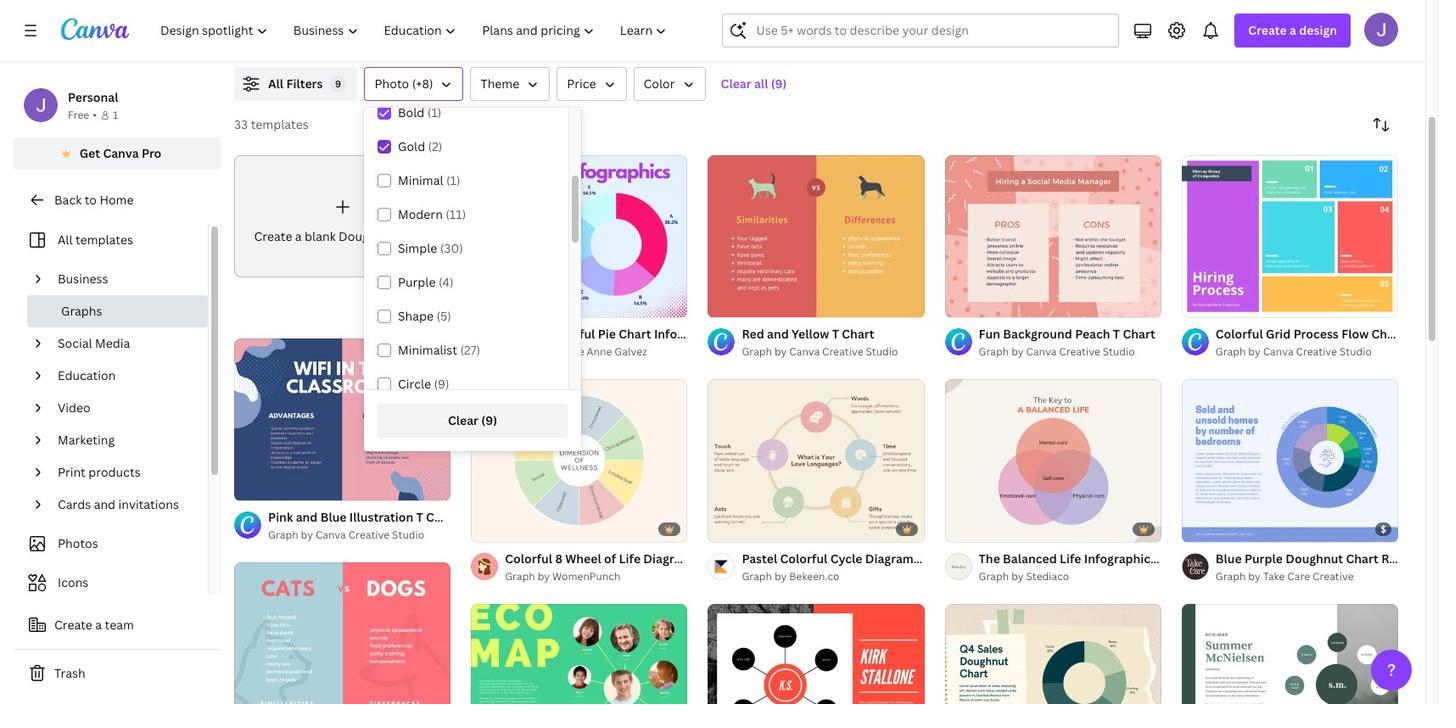 Task type: vqa. For each thing, say whether or not it's contained in the screenshot.


Task type: describe. For each thing, give the bounding box(es) containing it.
marketing link
[[51, 424, 198, 457]]

graph by take care creative link
[[1216, 569, 1399, 586]]

colorful 8 wheel of life diagram graph link
[[505, 550, 731, 569]]

life inside colorful 8 wheel of life diagram graph graph by womenpunch
[[619, 551, 641, 567]]

by inside pastel colorful cycle diagram graph graph by bekeen.co
[[775, 569, 787, 584]]

by inside blue purple doughnut chart real estat graph by take care creative
[[1249, 569, 1261, 584]]

rizelle
[[553, 345, 585, 359]]

blue purple doughnut chart real estat graph by take care creative
[[1216, 551, 1439, 584]]

personal
[[68, 89, 118, 105]]

get canva pro
[[80, 145, 162, 161]]

purple (4)
[[398, 274, 454, 290]]

all for all templates
[[58, 232, 73, 248]]

8
[[555, 551, 563, 567]]

sage green beige sales doughnut chart image
[[945, 604, 1162, 705]]

create a design
[[1249, 22, 1338, 38]]

(27)
[[460, 342, 481, 358]]

pastel colorful cycle diagram graph graph by bekeen.co
[[742, 551, 952, 584]]

9
[[335, 77, 341, 90]]

illustration
[[350, 509, 414, 525]]

chart inside the colorful grid process flow chart graph by canva creative studio
[[1372, 326, 1405, 342]]

clear for clear (9)
[[448, 413, 479, 429]]

simple (30)
[[398, 240, 463, 256]]

Sort by button
[[1365, 108, 1399, 142]]

simple colorful pie chart infographics graph by rizelle anne galvez
[[505, 326, 727, 359]]

doughnut inside blue purple doughnut chart real estat graph by take care creative
[[1286, 551, 1344, 567]]

clear (9) button
[[378, 404, 568, 438]]

simple colorful pie chart infographics link
[[505, 325, 727, 344]]

canva for fun
[[1027, 345, 1057, 359]]

by inside the balanced life infographic venn diagram graph graph by stediaco
[[1012, 569, 1024, 584]]

life inside the balanced life infographic venn diagram graph graph by stediaco
[[1060, 551, 1082, 567]]

bekeen.co
[[790, 569, 840, 584]]

anne
[[587, 345, 612, 359]]

cards
[[58, 497, 91, 513]]

graph inside the colorful grid process flow chart graph by canva creative studio
[[1216, 345, 1246, 359]]

modern
[[398, 206, 443, 222]]

graph left pastel
[[695, 551, 731, 567]]

price
[[567, 76, 596, 92]]

trash link
[[14, 657, 221, 691]]

back to home link
[[14, 183, 221, 217]]

shape
[[398, 308, 434, 324]]

simple for simple (30)
[[398, 240, 437, 256]]

the balanced life infographic venn diagram graph link
[[979, 550, 1273, 569]]

grid
[[1266, 326, 1291, 342]]

create for create a team
[[54, 617, 92, 633]]

0 vertical spatial purple
[[398, 274, 436, 290]]

graph inside blue purple doughnut chart real estat graph by take care creative
[[1216, 569, 1246, 584]]

cards and invitations
[[58, 497, 179, 513]]

education
[[58, 368, 116, 384]]

shape (5)
[[398, 308, 452, 324]]

all
[[755, 76, 769, 92]]

modern (11)
[[398, 206, 466, 222]]

top level navigation element
[[149, 14, 682, 48]]

design
[[1300, 22, 1338, 38]]

photo (+8) button
[[365, 67, 464, 101]]

by inside fun background peach t chart graph by canva creative studio
[[1012, 345, 1024, 359]]

t inside pink and blue illustration t chart graph by canva creative studio
[[416, 509, 423, 525]]

by inside red and yellow t chart graph by canva creative studio
[[775, 345, 787, 359]]

trash
[[54, 666, 85, 682]]

business link
[[51, 263, 198, 295]]

minimalist (27)
[[398, 342, 481, 358]]

cards and invitations link
[[51, 489, 198, 521]]

1
[[113, 108, 118, 122]]

all templates link
[[24, 224, 198, 256]]

estat
[[1410, 551, 1439, 567]]

pink and blue illustration t chart graph by canva creative studio
[[268, 509, 459, 542]]

9 filter options selected element
[[330, 76, 347, 93]]

templates for 33 templates
[[251, 116, 309, 132]]

studio for yellow
[[866, 345, 898, 359]]

free •
[[68, 108, 97, 122]]

all filters
[[268, 76, 323, 92]]

care
[[1288, 569, 1311, 584]]

photo (+8)
[[375, 76, 433, 92]]

print
[[58, 464, 86, 480]]

by inside colorful 8 wheel of life diagram graph graph by womenpunch
[[538, 569, 550, 584]]

blue inside blue purple doughnut chart real estat graph by take care creative
[[1216, 551, 1242, 567]]

green classic minimalist eco map chart image
[[1182, 604, 1399, 705]]

(4)
[[439, 274, 454, 290]]

color button
[[634, 67, 706, 101]]

(9) for clear (9)
[[482, 413, 497, 429]]

colorful inside colorful 8 wheel of life diagram graph graph by womenpunch
[[505, 551, 553, 567]]

fun
[[979, 326, 1001, 342]]

canva for red
[[790, 345, 820, 359]]

simple for simple colorful pie chart infographics graph by rizelle anne galvez
[[505, 326, 545, 342]]

graph by canva creative studio link for peach
[[979, 344, 1156, 361]]

to
[[85, 192, 97, 208]]

colorful 8 wheel of life diagram graph graph by womenpunch
[[505, 551, 731, 584]]

(+8)
[[412, 76, 433, 92]]

fun background peach t chart link
[[979, 325, 1156, 344]]

create a team
[[54, 617, 134, 633]]

powder blue and salmon pink t chart image
[[234, 563, 451, 705]]

chart inside blue purple doughnut chart real estat graph by take care creative
[[1347, 551, 1379, 567]]

create a blank doughnut chart element
[[234, 155, 451, 277]]

33
[[234, 116, 248, 132]]

graph inside red and yellow t chart graph by canva creative studio
[[742, 345, 772, 359]]

create a blank doughnut chart link
[[234, 155, 451, 277]]

price button
[[557, 67, 627, 101]]

fun background peach t chart graph by canva creative studio
[[979, 326, 1156, 359]]

diagram inside pastel colorful cycle diagram graph graph by bekeen.co
[[866, 551, 914, 567]]

the
[[979, 551, 1001, 567]]

diagram for the balanced life infographic venn diagram graph
[[1186, 551, 1235, 567]]

(2)
[[428, 138, 443, 154]]

$
[[1381, 523, 1387, 535]]

womenpunch
[[553, 569, 621, 584]]

and for pink
[[296, 509, 318, 525]]

colorful grid process flow chart graph by canva creative studio
[[1216, 326, 1405, 359]]

graph down the
[[979, 569, 1009, 584]]

t for peach
[[1114, 326, 1121, 342]]

chart inside fun background peach t chart graph by canva creative studio
[[1123, 326, 1156, 342]]

background
[[1004, 326, 1073, 342]]

get
[[80, 145, 100, 161]]

get canva pro button
[[14, 138, 221, 170]]

chart down modern
[[399, 228, 431, 244]]

(30)
[[440, 240, 463, 256]]

doughnut charts templates image
[[1037, 0, 1399, 47]]

by inside the colorful grid process flow chart graph by canva creative studio
[[1249, 345, 1261, 359]]

create for create a blank doughnut chart
[[254, 228, 292, 244]]

video
[[58, 400, 90, 416]]

red
[[742, 326, 765, 342]]

photos
[[58, 536, 98, 552]]

team
[[105, 617, 134, 633]]

0 vertical spatial doughnut
[[339, 228, 396, 244]]

create for create a design
[[1249, 22, 1287, 38]]

the balanced life infographic venn diagram graph graph by stediaco
[[979, 551, 1273, 584]]

circle
[[398, 376, 431, 392]]

canva for colorful
[[1264, 345, 1294, 359]]

jacob simon image
[[1365, 13, 1399, 47]]

minimal
[[398, 172, 444, 188]]

fun background peach t chart image
[[945, 155, 1162, 318]]



Task type: locate. For each thing, give the bounding box(es) containing it.
2 horizontal spatial a
[[1290, 22, 1297, 38]]

(9) inside button
[[771, 76, 787, 92]]

0 horizontal spatial simple
[[398, 240, 437, 256]]

creative inside red and yellow t chart graph by canva creative studio
[[823, 345, 864, 359]]

2 vertical spatial a
[[95, 617, 102, 633]]

by down balanced
[[1012, 569, 1024, 584]]

life right the of
[[619, 551, 641, 567]]

diagram
[[644, 551, 692, 567], [866, 551, 914, 567], [1186, 551, 1235, 567]]

by inside simple colorful pie chart infographics graph by rizelle anne galvez
[[538, 345, 550, 359]]

diagram right the venn
[[1186, 551, 1235, 567]]

0 vertical spatial simple
[[398, 240, 437, 256]]

photo
[[375, 76, 409, 92]]

clear inside clear all (9) button
[[721, 76, 752, 92]]

venn
[[1154, 551, 1183, 567]]

templates for all templates
[[75, 232, 133, 248]]

creative inside fun background peach t chart graph by canva creative studio
[[1060, 345, 1101, 359]]

galvez
[[615, 345, 647, 359]]

creative for yellow
[[823, 345, 864, 359]]

and right cards
[[94, 497, 116, 513]]

1 vertical spatial simple
[[505, 326, 545, 342]]

and for cards
[[94, 497, 116, 513]]

templates right the "33"
[[251, 116, 309, 132]]

diagram right the of
[[644, 551, 692, 567]]

studio for peach
[[1103, 345, 1135, 359]]

gold (2)
[[398, 138, 443, 154]]

colorful up bekeen.co
[[781, 551, 828, 567]]

(11)
[[446, 206, 466, 222]]

graph by canva creative studio link for process
[[1216, 344, 1399, 361]]

(1) right bold
[[428, 104, 442, 121]]

pie
[[598, 326, 616, 342]]

templates
[[251, 116, 309, 132], [75, 232, 133, 248]]

creative for process
[[1297, 345, 1338, 359]]

3 diagram from the left
[[1186, 551, 1235, 567]]

studio inside the colorful grid process flow chart graph by canva creative studio
[[1340, 345, 1372, 359]]

graph by womenpunch link
[[505, 569, 688, 586]]

2 horizontal spatial create
[[1249, 22, 1287, 38]]

canva inside the colorful grid process flow chart graph by canva creative studio
[[1264, 345, 1294, 359]]

graph down pastel
[[742, 569, 772, 584]]

chart inside red and yellow t chart graph by canva creative studio
[[842, 326, 875, 342]]

0 vertical spatial (9)
[[771, 76, 787, 92]]

0 vertical spatial all
[[268, 76, 284, 92]]

creative for peach
[[1060, 345, 1101, 359]]

life up graph by stediaco link
[[1060, 551, 1082, 567]]

studio down peach
[[1103, 345, 1135, 359]]

graph up the take
[[1237, 551, 1273, 567]]

graphs
[[61, 303, 102, 319]]

colorful grid process flow chart link
[[1216, 325, 1405, 344]]

2 horizontal spatial diagram
[[1186, 551, 1235, 567]]

doughnut up graph by take care creative link
[[1286, 551, 1344, 567]]

clear left 'all'
[[721, 76, 752, 92]]

home
[[100, 192, 134, 208]]

social
[[58, 335, 92, 351]]

creative
[[823, 345, 864, 359], [1060, 345, 1101, 359], [1297, 345, 1338, 359], [349, 528, 390, 542], [1313, 569, 1354, 584]]

business
[[58, 271, 108, 287]]

(9) inside 'button'
[[482, 413, 497, 429]]

(9)
[[771, 76, 787, 92], [434, 376, 450, 392], [482, 413, 497, 429]]

1 vertical spatial create
[[254, 228, 292, 244]]

graph inside fun background peach t chart graph by canva creative studio
[[979, 345, 1009, 359]]

colorful grid process flow chart image
[[1182, 155, 1399, 318]]

canva inside red and yellow t chart graph by canva creative studio
[[790, 345, 820, 359]]

(1)
[[428, 104, 442, 121], [447, 172, 461, 188]]

0 horizontal spatial create
[[54, 617, 92, 633]]

2 horizontal spatial (9)
[[771, 76, 787, 92]]

(1) for bold (1)
[[428, 104, 442, 121]]

the balanced life infographic venn diagram graph image
[[945, 380, 1162, 542]]

0 horizontal spatial blue
[[321, 509, 347, 525]]

colorful left 8
[[505, 551, 553, 567]]

graph by stediaco link
[[979, 569, 1162, 586]]

by left rizelle
[[538, 345, 550, 359]]

studio down flow
[[1340, 345, 1372, 359]]

0 horizontal spatial (9)
[[434, 376, 450, 392]]

canva inside button
[[103, 145, 139, 161]]

1 vertical spatial (1)
[[447, 172, 461, 188]]

2 horizontal spatial t
[[1114, 326, 1121, 342]]

t inside fun background peach t chart graph by canva creative studio
[[1114, 326, 1121, 342]]

1 vertical spatial blue
[[1216, 551, 1242, 567]]

by
[[538, 345, 550, 359], [775, 345, 787, 359], [1012, 345, 1024, 359], [1249, 345, 1261, 359], [301, 528, 313, 542], [538, 569, 550, 584], [775, 569, 787, 584], [1012, 569, 1024, 584], [1249, 569, 1261, 584]]

a left blank
[[295, 228, 302, 244]]

1 vertical spatial templates
[[75, 232, 133, 248]]

1 diagram from the left
[[644, 551, 692, 567]]

pink and blue illustration t chart image
[[234, 338, 451, 501]]

t right peach
[[1114, 326, 1121, 342]]

0 vertical spatial clear
[[721, 76, 752, 92]]

clear inside clear (9) 'button'
[[448, 413, 479, 429]]

photos link
[[24, 528, 198, 560]]

clear down circle (9)
[[448, 413, 479, 429]]

purple up the take
[[1245, 551, 1283, 567]]

•
[[93, 108, 97, 122]]

2 vertical spatial (9)
[[482, 413, 497, 429]]

studio for process
[[1340, 345, 1372, 359]]

colorful inside the colorful grid process flow chart graph by canva creative studio
[[1216, 326, 1264, 342]]

create a team button
[[14, 609, 221, 643]]

1 vertical spatial doughnut
[[1286, 551, 1344, 567]]

take
[[1264, 569, 1285, 584]]

t for yellow
[[832, 326, 839, 342]]

chart right flow
[[1372, 326, 1405, 342]]

chart inside simple colorful pie chart infographics graph by rizelle anne galvez
[[619, 326, 652, 342]]

clear for clear all (9)
[[721, 76, 752, 92]]

0 horizontal spatial templates
[[75, 232, 133, 248]]

0 horizontal spatial doughnut
[[339, 228, 396, 244]]

studio inside fun background peach t chart graph by canva creative studio
[[1103, 345, 1135, 359]]

all templates
[[58, 232, 133, 248]]

all left the filters
[[268, 76, 284, 92]]

graph down red
[[742, 345, 772, 359]]

(1) right minimal
[[447, 172, 461, 188]]

invitations
[[118, 497, 179, 513]]

1 horizontal spatial (9)
[[482, 413, 497, 429]]

gold
[[398, 138, 425, 154]]

0 vertical spatial a
[[1290, 22, 1297, 38]]

1 horizontal spatial create
[[254, 228, 292, 244]]

color
[[644, 76, 675, 92]]

a left 'team'
[[95, 617, 102, 633]]

all for all filters
[[268, 76, 284, 92]]

purple
[[398, 274, 436, 290], [1245, 551, 1283, 567]]

blue right the venn
[[1216, 551, 1242, 567]]

red black photo eco map chart image
[[708, 604, 925, 705]]

0 horizontal spatial (1)
[[428, 104, 442, 121]]

graph down fun
[[979, 345, 1009, 359]]

marketing
[[58, 432, 115, 448]]

Search search field
[[757, 14, 1109, 47]]

None search field
[[723, 14, 1120, 48]]

1 life from the left
[[619, 551, 641, 567]]

yellow
[[792, 326, 830, 342]]

graph by rizelle anne galvez link
[[505, 344, 688, 361]]

1 vertical spatial purple
[[1245, 551, 1283, 567]]

simple inside simple colorful pie chart infographics graph by rizelle anne galvez
[[505, 326, 545, 342]]

and right pink
[[296, 509, 318, 525]]

clear (9)
[[448, 413, 497, 429]]

doughnut right blank
[[339, 228, 396, 244]]

by left the take
[[1249, 569, 1261, 584]]

chart right 'yellow'
[[842, 326, 875, 342]]

creative inside the colorful grid process flow chart graph by canva creative studio
[[1297, 345, 1338, 359]]

pro
[[142, 145, 162, 161]]

t right illustration
[[416, 509, 423, 525]]

real
[[1382, 551, 1407, 567]]

t right 'yellow'
[[832, 326, 839, 342]]

1 horizontal spatial purple
[[1245, 551, 1283, 567]]

colorful inside simple colorful pie chart infographics graph by rizelle anne galvez
[[548, 326, 595, 342]]

create inside create a team button
[[54, 617, 92, 633]]

0 horizontal spatial life
[[619, 551, 641, 567]]

by down pink and blue illustration t chart link
[[301, 528, 313, 542]]

studio down red and yellow t chart link
[[866, 345, 898, 359]]

graph by canva creative studio link down illustration
[[268, 527, 451, 544]]

simple left (30)
[[398, 240, 437, 256]]

creative down red and yellow t chart link
[[823, 345, 864, 359]]

life
[[619, 551, 641, 567], [1060, 551, 1082, 567]]

graph by canva creative studio link down peach
[[979, 344, 1156, 361]]

chart up 'galvez'
[[619, 326, 652, 342]]

1 horizontal spatial (1)
[[447, 172, 461, 188]]

creative inside pink and blue illustration t chart graph by canva creative studio
[[349, 528, 390, 542]]

by left womenpunch
[[538, 569, 550, 584]]

create down icons
[[54, 617, 92, 633]]

blue left illustration
[[321, 509, 347, 525]]

1 horizontal spatial templates
[[251, 116, 309, 132]]

media
[[95, 335, 130, 351]]

a for blank
[[295, 228, 302, 244]]

filters
[[286, 76, 323, 92]]

of
[[604, 551, 616, 567]]

studio inside red and yellow t chart graph by canva creative studio
[[866, 345, 898, 359]]

print products link
[[51, 457, 198, 489]]

0 vertical spatial templates
[[251, 116, 309, 132]]

canva down grid
[[1264, 345, 1294, 359]]

templates down back to home
[[75, 232, 133, 248]]

1 horizontal spatial t
[[832, 326, 839, 342]]

create a blank doughnut chart
[[254, 228, 431, 244]]

by down red and yellow t chart link
[[775, 345, 787, 359]]

pink and blue illustration t chart link
[[268, 508, 459, 527]]

graph
[[505, 345, 535, 359], [742, 345, 772, 359], [979, 345, 1009, 359], [1216, 345, 1246, 359], [268, 528, 298, 542], [695, 551, 731, 567], [917, 551, 952, 567], [1237, 551, 1273, 567], [505, 569, 535, 584], [742, 569, 772, 584], [979, 569, 1009, 584], [1216, 569, 1246, 584]]

education link
[[51, 360, 198, 392]]

creative down pink and blue illustration t chart link
[[349, 528, 390, 542]]

canva inside pink and blue illustration t chart graph by canva creative studio
[[316, 528, 346, 542]]

free
[[68, 108, 89, 122]]

minimal (1)
[[398, 172, 461, 188]]

by down pastel
[[775, 569, 787, 584]]

graph down pink
[[268, 528, 298, 542]]

back to home
[[54, 192, 134, 208]]

1 vertical spatial a
[[295, 228, 302, 244]]

0 horizontal spatial all
[[58, 232, 73, 248]]

purple inside blue purple doughnut chart real estat graph by take care creative
[[1245, 551, 1283, 567]]

process
[[1294, 326, 1339, 342]]

0 horizontal spatial t
[[416, 509, 423, 525]]

1 horizontal spatial life
[[1060, 551, 1082, 567]]

chart inside pink and blue illustration t chart graph by canva creative studio
[[426, 509, 459, 525]]

2 life from the left
[[1060, 551, 1082, 567]]

1 horizontal spatial a
[[295, 228, 302, 244]]

bold (1)
[[398, 104, 442, 121]]

minimalist
[[398, 342, 458, 358]]

simple colorful pie chart infographics image
[[471, 155, 688, 318]]

1 horizontal spatial diagram
[[866, 551, 914, 567]]

colorful 8 wheel of life diagram graph image
[[471, 380, 688, 542]]

back
[[54, 192, 82, 208]]

chart right illustration
[[426, 509, 459, 525]]

1 horizontal spatial all
[[268, 76, 284, 92]]

simple right (27)
[[505, 326, 545, 342]]

creative down 'fun background peach t chart' link
[[1060, 345, 1101, 359]]

balanced
[[1003, 551, 1057, 567]]

icons
[[58, 575, 89, 591]]

graph by canva creative studio link down 'yellow'
[[742, 344, 898, 361]]

pastel colorful cycle diagram graph image
[[708, 380, 925, 542]]

0 vertical spatial blue
[[321, 509, 347, 525]]

print products
[[58, 464, 141, 480]]

graph left the take
[[1216, 569, 1246, 584]]

colorful inside pastel colorful cycle diagram graph graph by bekeen.co
[[781, 551, 828, 567]]

1 horizontal spatial blue
[[1216, 551, 1242, 567]]

studio down illustration
[[392, 528, 424, 542]]

studio inside pink and blue illustration t chart graph by canva creative studio
[[392, 528, 424, 542]]

red and yellow t chart image
[[708, 155, 925, 318]]

by down background
[[1012, 345, 1024, 359]]

chart left real
[[1347, 551, 1379, 567]]

canva down pink and blue illustration t chart link
[[316, 528, 346, 542]]

1 vertical spatial all
[[58, 232, 73, 248]]

0 vertical spatial create
[[1249, 22, 1287, 38]]

and inside pink and blue illustration t chart graph by canva creative studio
[[296, 509, 318, 525]]

1 vertical spatial clear
[[448, 413, 479, 429]]

clear all (9)
[[721, 76, 787, 92]]

peach
[[1076, 326, 1111, 342]]

a
[[1290, 22, 1297, 38], [295, 228, 302, 244], [95, 617, 102, 633]]

blue purple doughnut chart real estate graph image
[[1182, 380, 1399, 542]]

create left blank
[[254, 228, 292, 244]]

canva down background
[[1027, 345, 1057, 359]]

0 horizontal spatial and
[[94, 497, 116, 513]]

t inside red and yellow t chart graph by canva creative studio
[[832, 326, 839, 342]]

social media
[[58, 335, 130, 351]]

a for team
[[95, 617, 102, 633]]

1 horizontal spatial and
[[296, 509, 318, 525]]

by inside pink and blue illustration t chart graph by canva creative studio
[[301, 528, 313, 542]]

graph by canva creative studio link
[[742, 344, 898, 361], [979, 344, 1156, 361], [1216, 344, 1399, 361], [268, 527, 451, 544]]

0 horizontal spatial purple
[[398, 274, 436, 290]]

and right red
[[767, 326, 789, 342]]

create inside create a blank doughnut chart element
[[254, 228, 292, 244]]

canva inside fun background peach t chart graph by canva creative studio
[[1027, 345, 1057, 359]]

a left design
[[1290, 22, 1297, 38]]

canva
[[103, 145, 139, 161], [790, 345, 820, 359], [1027, 345, 1057, 359], [1264, 345, 1294, 359], [316, 528, 346, 542]]

icons link
[[24, 567, 198, 599]]

create inside 'create a design' dropdown button
[[1249, 22, 1287, 38]]

all down the back
[[58, 232, 73, 248]]

circle (9)
[[398, 376, 450, 392]]

2 diagram from the left
[[866, 551, 914, 567]]

graph inside simple colorful pie chart infographics graph by rizelle anne galvez
[[505, 345, 535, 359]]

wheel
[[566, 551, 602, 567]]

creative down blue purple doughnut chart real estat link
[[1313, 569, 1354, 584]]

diagram right cycle
[[866, 551, 914, 567]]

a inside dropdown button
[[1290, 22, 1297, 38]]

(1) for minimal (1)
[[447, 172, 461, 188]]

and inside red and yellow t chart graph by canva creative studio
[[767, 326, 789, 342]]

1 horizontal spatial doughnut
[[1286, 551, 1344, 567]]

1 horizontal spatial simple
[[505, 326, 545, 342]]

1 horizontal spatial clear
[[721, 76, 752, 92]]

graph left rizelle
[[505, 345, 535, 359]]

0 horizontal spatial a
[[95, 617, 102, 633]]

canva left pro
[[103, 145, 139, 161]]

graph by canva creative studio link down process
[[1216, 344, 1399, 361]]

infographic
[[1085, 551, 1151, 567]]

stediaco
[[1027, 569, 1070, 584]]

blue
[[321, 509, 347, 525], [1216, 551, 1242, 567]]

a inside button
[[95, 617, 102, 633]]

purple left '(4)'
[[398, 274, 436, 290]]

blank
[[305, 228, 336, 244]]

studio
[[866, 345, 898, 359], [1103, 345, 1135, 359], [1340, 345, 1372, 359], [392, 528, 424, 542]]

colorful
[[548, 326, 595, 342], [1216, 326, 1264, 342], [505, 551, 553, 567], [781, 551, 828, 567]]

graph inside pink and blue illustration t chart graph by canva creative studio
[[268, 528, 298, 542]]

graph left womenpunch
[[505, 569, 535, 584]]

canva down 'yellow'
[[790, 345, 820, 359]]

graph down colorful grid process flow chart link in the top of the page
[[1216, 345, 1246, 359]]

diagram inside the balanced life infographic venn diagram graph graph by stediaco
[[1186, 551, 1235, 567]]

and for red
[[767, 326, 789, 342]]

0 vertical spatial (1)
[[428, 104, 442, 121]]

diagram for colorful 8 wheel of life diagram graph
[[644, 551, 692, 567]]

0 horizontal spatial diagram
[[644, 551, 692, 567]]

2 horizontal spatial and
[[767, 326, 789, 342]]

yellow and mint green eco map chart image
[[471, 604, 688, 705]]

graph by canva creative studio link for blue
[[268, 527, 451, 544]]

creative inside blue purple doughnut chart real estat graph by take care creative
[[1313, 569, 1354, 584]]

create left design
[[1249, 22, 1287, 38]]

0 horizontal spatial clear
[[448, 413, 479, 429]]

and
[[767, 326, 789, 342], [94, 497, 116, 513], [296, 509, 318, 525]]

chart right peach
[[1123, 326, 1156, 342]]

blue inside pink and blue illustration t chart graph by canva creative studio
[[321, 509, 347, 525]]

theme button
[[471, 67, 550, 101]]

diagram inside colorful 8 wheel of life diagram graph graph by womenpunch
[[644, 551, 692, 567]]

1 vertical spatial (9)
[[434, 376, 450, 392]]

creative down process
[[1297, 345, 1338, 359]]

(9) for circle (9)
[[434, 376, 450, 392]]

graph left the
[[917, 551, 952, 567]]

by down colorful grid process flow chart link in the top of the page
[[1249, 345, 1261, 359]]

graph by canva creative studio link for yellow
[[742, 344, 898, 361]]

colorful left grid
[[1216, 326, 1264, 342]]

pink
[[268, 509, 293, 525]]

2 vertical spatial create
[[54, 617, 92, 633]]

colorful up rizelle
[[548, 326, 595, 342]]

a for design
[[1290, 22, 1297, 38]]



